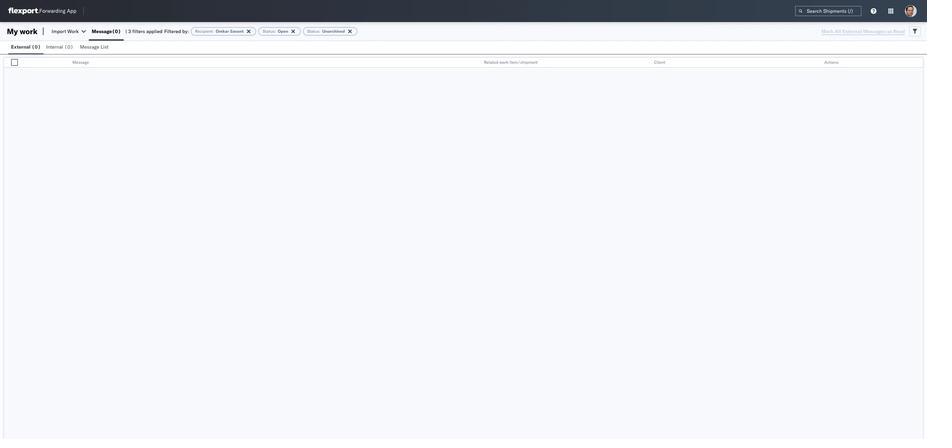 Task type: locate. For each thing, give the bounding box(es) containing it.
3 resize handle column header from the left
[[643, 58, 651, 68]]

resize handle column header for actions
[[915, 58, 924, 68]]

(0) right internal
[[64, 44, 73, 50]]

0 vertical spatial work
[[20, 27, 38, 36]]

2 horizontal spatial (0)
[[112, 28, 121, 34]]

1 : from the left
[[213, 29, 214, 34]]

0 vertical spatial message
[[92, 28, 112, 34]]

status for status : unarchived
[[307, 29, 319, 34]]

(0)
[[112, 28, 121, 34], [32, 44, 41, 50], [64, 44, 73, 50]]

omkar
[[216, 29, 229, 34]]

0 horizontal spatial status
[[263, 29, 275, 34]]

2 : from the left
[[275, 29, 276, 34]]

| 3 filters applied filtered by:
[[125, 28, 189, 34]]

Search Shipments (/) text field
[[796, 6, 862, 16]]

None checkbox
[[11, 59, 18, 66]]

work up external (0)
[[20, 27, 38, 36]]

1 horizontal spatial (0)
[[64, 44, 73, 50]]

4 resize handle column header from the left
[[813, 58, 821, 68]]

(0) left | at left top
[[112, 28, 121, 34]]

message for (0)
[[92, 28, 112, 34]]

recipient
[[195, 29, 213, 34]]

2 vertical spatial message
[[72, 60, 89, 65]]

resize handle column header for message
[[473, 58, 481, 68]]

related
[[484, 60, 499, 65]]

1 status from the left
[[263, 29, 275, 34]]

0 horizontal spatial work
[[20, 27, 38, 36]]

message up list
[[92, 28, 112, 34]]

2 resize handle column header from the left
[[473, 58, 481, 68]]

message inside button
[[80, 44, 99, 50]]

work
[[20, 27, 38, 36], [500, 60, 509, 65]]

status left the unarchived
[[307, 29, 319, 34]]

internal
[[46, 44, 63, 50]]

0 horizontal spatial (0)
[[32, 44, 41, 50]]

1 horizontal spatial work
[[500, 60, 509, 65]]

5 resize handle column header from the left
[[915, 58, 924, 68]]

1 horizontal spatial :
[[275, 29, 276, 34]]

external (0) button
[[8, 41, 43, 54]]

status
[[263, 29, 275, 34], [307, 29, 319, 34]]

2 status from the left
[[307, 29, 319, 34]]

status : unarchived
[[307, 29, 345, 34]]

: left the unarchived
[[319, 29, 321, 34]]

resize handle column header
[[47, 58, 55, 68], [473, 58, 481, 68], [643, 58, 651, 68], [813, 58, 821, 68], [915, 58, 924, 68]]

(0) right external
[[32, 44, 41, 50]]

: for omkar savant
[[213, 29, 214, 34]]

1 vertical spatial message
[[80, 44, 99, 50]]

2 horizontal spatial :
[[319, 29, 321, 34]]

resize handle column header for related work item/shipment
[[643, 58, 651, 68]]

my work
[[7, 27, 38, 36]]

: left 'omkar'
[[213, 29, 214, 34]]

message
[[92, 28, 112, 34], [80, 44, 99, 50], [72, 60, 89, 65]]

:
[[213, 29, 214, 34], [275, 29, 276, 34], [319, 29, 321, 34]]

0 horizontal spatial :
[[213, 29, 214, 34]]

forwarding app link
[[8, 8, 76, 14]]

work for related
[[500, 60, 509, 65]]

1 horizontal spatial status
[[307, 29, 319, 34]]

import
[[52, 28, 66, 34]]

status left open at the top left of page
[[263, 29, 275, 34]]

1 vertical spatial work
[[500, 60, 509, 65]]

flexport. image
[[8, 8, 39, 14]]

message down the message list
[[72, 60, 89, 65]]

unarchived
[[322, 29, 345, 34]]

message for list
[[80, 44, 99, 50]]

message (0)
[[92, 28, 121, 34]]

: left open at the top left of page
[[275, 29, 276, 34]]

list
[[101, 44, 109, 50]]

external (0)
[[11, 44, 41, 50]]

forwarding app
[[39, 8, 76, 14]]

applied
[[146, 28, 163, 34]]

3 : from the left
[[319, 29, 321, 34]]

message left list
[[80, 44, 99, 50]]

internal (0)
[[46, 44, 73, 50]]

work right 'related'
[[500, 60, 509, 65]]



Task type: describe. For each thing, give the bounding box(es) containing it.
related work item/shipment
[[484, 60, 538, 65]]

status for status : open
[[263, 29, 275, 34]]

: for open
[[275, 29, 276, 34]]

open
[[278, 29, 288, 34]]

work for my
[[20, 27, 38, 36]]

my
[[7, 27, 18, 36]]

item/shipment
[[510, 60, 538, 65]]

(0) for message (0)
[[112, 28, 121, 34]]

external
[[11, 44, 31, 50]]

forwarding
[[39, 8, 66, 14]]

import work button
[[52, 28, 79, 34]]

message list button
[[77, 41, 113, 54]]

resize handle column header for client
[[813, 58, 821, 68]]

client
[[655, 60, 666, 65]]

app
[[67, 8, 76, 14]]

(0) for internal (0)
[[64, 44, 73, 50]]

|
[[125, 28, 127, 34]]

by:
[[182, 28, 189, 34]]

message list
[[80, 44, 109, 50]]

recipient : omkar savant
[[195, 29, 244, 34]]

status : open
[[263, 29, 288, 34]]

import work
[[52, 28, 79, 34]]

filtered
[[164, 28, 181, 34]]

savant
[[230, 29, 244, 34]]

internal (0) button
[[43, 41, 77, 54]]

work
[[67, 28, 79, 34]]

(0) for external (0)
[[32, 44, 41, 50]]

1 resize handle column header from the left
[[47, 58, 55, 68]]

filters
[[132, 28, 145, 34]]

: for unarchived
[[319, 29, 321, 34]]

actions
[[825, 60, 839, 65]]

3
[[128, 28, 131, 34]]



Task type: vqa. For each thing, say whether or not it's contained in the screenshot.
Search Shipments (/) TEXT FIELD on the right of page
yes



